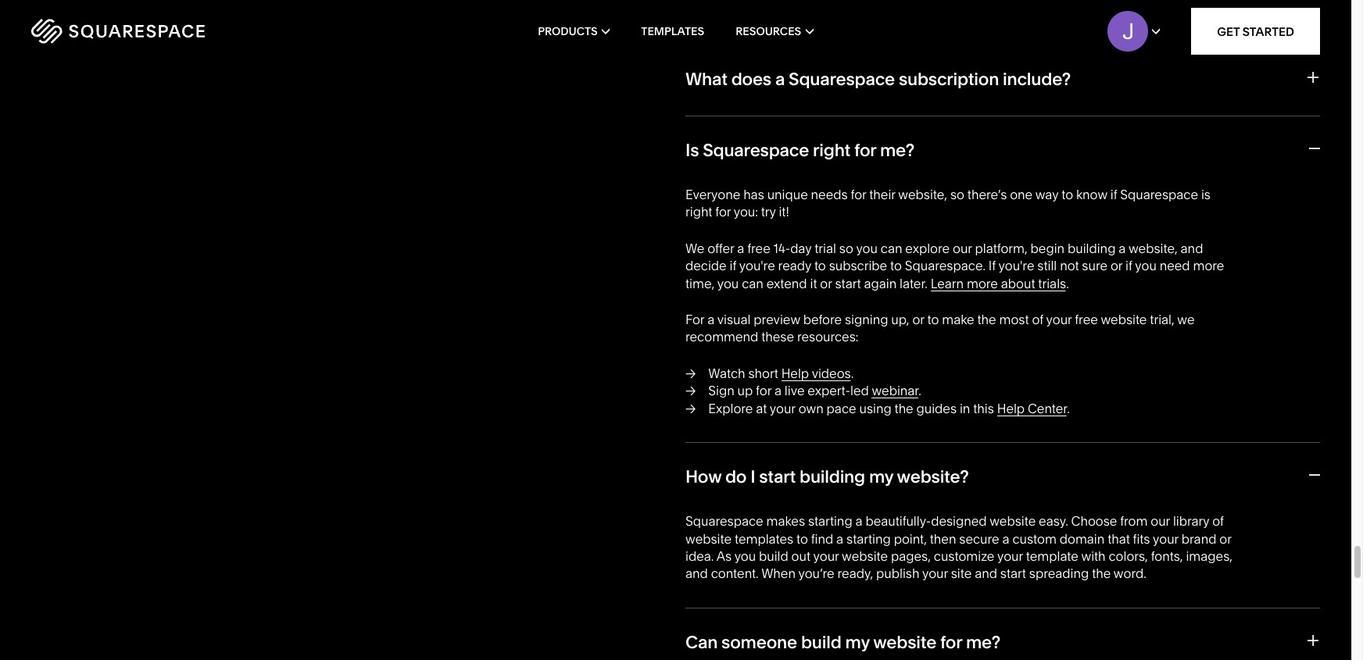 Task type: describe. For each thing, give the bounding box(es) containing it.
to down trial
[[815, 258, 826, 274]]

begin
[[1031, 241, 1065, 256]]

right inside dropdown button
[[813, 140, 851, 161]]

the inside "watch short help videos . sign up for a live expert-led webinar . explore at your own pace using the guides in this help center ."
[[895, 401, 914, 416]]

a right secure
[[1003, 532, 1010, 547]]

1 vertical spatial help
[[998, 401, 1025, 416]]

is squarespace right for me?
[[686, 140, 915, 161]]

a right the begin
[[1119, 241, 1126, 256]]

your inside for a visual preview before signing up, or to make the most of your free website trial, we recommend these resources:
[[1047, 312, 1073, 328]]

help videos link
[[782, 366, 851, 381]]

help center link
[[998, 401, 1068, 416]]

is
[[1202, 187, 1211, 203]]

still
[[1038, 258, 1058, 274]]

your down find
[[814, 549, 839, 565]]

0 horizontal spatial and
[[686, 567, 708, 582]]

include?
[[1003, 69, 1071, 90]]

own
[[799, 401, 824, 416]]

website up 'custom'
[[990, 514, 1036, 530]]

pace
[[827, 401, 857, 416]]

a inside for a visual preview before signing up, or to make the most of your free website trial, we recommend these resources:
[[708, 312, 715, 328]]

products
[[538, 24, 598, 38]]

trials
[[1039, 276, 1067, 291]]

templates link
[[641, 0, 705, 63]]

visual
[[718, 312, 751, 328]]

or right it
[[821, 276, 833, 291]]

out
[[792, 549, 811, 565]]

designed
[[932, 514, 987, 530]]

squarespace logo link
[[31, 19, 289, 44]]

you right time,
[[718, 276, 739, 291]]

domain
[[1060, 532, 1105, 547]]

unique
[[768, 187, 808, 203]]

not
[[1061, 258, 1080, 274]]

can
[[686, 633, 718, 654]]

build inside squarespace makes starting a beautifully-designed website easy. choose from our library of website templates to find a starting point, then secure a custom domain that fits your brand or idea. as you build out your website pages, customize your template with colors, fonts, images, and content. when you're ready, publish your site and start spreading the word.
[[759, 549, 789, 565]]

for left their
[[851, 187, 867, 203]]

you inside squarespace makes starting a beautifully-designed website easy. choose from our library of website templates to find a starting point, then secure a custom domain that fits your brand or idea. as you build out your website pages, customize your template with colors, fonts, images, and content. when you're ready, publish your site and start spreading the word.
[[735, 549, 756, 565]]

for
[[686, 312, 705, 328]]

watch
[[709, 366, 746, 381]]

0 vertical spatial help
[[782, 366, 809, 381]]

live
[[785, 383, 805, 399]]

building inside dropdown button
[[800, 467, 866, 488]]

subscription
[[899, 69, 1000, 90]]

templates
[[641, 24, 705, 38]]

your inside "watch short help videos . sign up for a live expert-led webinar . explore at your own pace using the guides in this help center ."
[[770, 401, 796, 416]]

14-
[[774, 241, 791, 256]]

learn more about trials .
[[931, 276, 1070, 291]]

guides
[[917, 401, 957, 416]]

i
[[751, 467, 756, 488]]

a left beautifully-
[[856, 514, 863, 530]]

fits
[[1134, 532, 1151, 547]]

website inside the can someone build my website for me? dropdown button
[[874, 633, 937, 654]]

is squarespace right for me? button
[[686, 115, 1321, 186]]

colors,
[[1109, 549, 1149, 565]]

someone
[[722, 633, 798, 654]]

you up subscribe
[[857, 241, 878, 256]]

later.
[[900, 276, 928, 291]]

0 vertical spatial my
[[870, 467, 894, 488]]

led
[[851, 383, 869, 399]]

more inside we offer a free 14-day trial so you can explore our platform, begin building a website, and decide if you're ready to subscribe to squarespace. if you're still not sure or if you need more time, you can extend it or start again later.
[[1194, 258, 1225, 274]]

0 vertical spatial starting
[[809, 514, 853, 530]]

offer
[[708, 241, 735, 256]]

we offer a free 14-day trial so you can explore our platform, begin building a website, and decide if you're ready to subscribe to squarespace. if you're still not sure or if you need more time, you can extend it or start again later.
[[686, 241, 1225, 291]]

1 vertical spatial my
[[846, 633, 870, 654]]

what does a squarespace subscription include?
[[686, 69, 1071, 90]]

me? inside is squarespace right for me? dropdown button
[[881, 140, 915, 161]]

we
[[686, 241, 705, 256]]

short
[[749, 366, 779, 381]]

to up again
[[891, 258, 902, 274]]

before
[[804, 312, 842, 328]]

everyone
[[686, 187, 741, 203]]

about
[[1002, 276, 1036, 291]]

can someone build my website for me?
[[686, 633, 1001, 654]]

needs
[[811, 187, 848, 203]]

to inside everyone has unique needs for their website, so there's one way to know if squarespace is right for you: try it!
[[1062, 187, 1074, 203]]

our inside we offer a free 14-day trial so you can explore our platform, begin building a website, and decide if you're ready to subscribe to squarespace. if you're still not sure or if you need more time, you can extend it or start again later.
[[953, 241, 973, 256]]

website, inside we offer a free 14-day trial so you can explore our platform, begin building a website, and decide if you're ready to subscribe to squarespace. if you're still not sure or if you need more time, you can extend it or start again later.
[[1129, 241, 1178, 256]]

recommend
[[686, 330, 759, 345]]

1 vertical spatial more
[[967, 276, 999, 291]]

need
[[1160, 258, 1191, 274]]

site
[[952, 567, 972, 582]]

center
[[1028, 401, 1068, 416]]

or right sure
[[1111, 258, 1123, 274]]

a inside "watch short help videos . sign up for a live expert-led webinar . explore at your own pace using the guides in this help center ."
[[775, 383, 782, 399]]

customize
[[934, 549, 995, 565]]

you're
[[799, 567, 835, 582]]

how
[[686, 467, 722, 488]]

in
[[960, 401, 971, 416]]

for down site
[[941, 633, 963, 654]]

extend
[[767, 276, 808, 291]]

to inside for a visual preview before signing up, or to make the most of your free website trial, we recommend these resources:
[[928, 312, 940, 328]]

way
[[1036, 187, 1059, 203]]

2 horizontal spatial if
[[1126, 258, 1133, 274]]

how do i start building my website? button
[[686, 443, 1321, 513]]

products button
[[538, 0, 610, 63]]

start inside dropdown button
[[760, 467, 796, 488]]

if inside everyone has unique needs for their website, so there's one way to know if squarespace is right for you: try it!
[[1111, 187, 1118, 203]]

up
[[738, 383, 753, 399]]

subscribe
[[829, 258, 888, 274]]

trial,
[[1151, 312, 1175, 328]]

beautifully-
[[866, 514, 932, 530]]

you left the need
[[1136, 258, 1157, 274]]

our inside squarespace makes starting a beautifully-designed website easy. choose from our library of website templates to find a starting point, then secure a custom domain that fits your brand or idea. as you build out your website pages, customize your template with colors, fonts, images, and content. when you're ready, publish your site and start spreading the word.
[[1151, 514, 1171, 530]]

of for most
[[1033, 312, 1044, 328]]

what does a squarespace subscription include? button
[[686, 45, 1321, 115]]

with
[[1082, 549, 1106, 565]]

these
[[762, 330, 795, 345]]

webinar link
[[872, 383, 919, 399]]

preview
[[754, 312, 801, 328]]

explore
[[709, 401, 753, 416]]

1 you're from the left
[[740, 258, 776, 274]]

content.
[[711, 567, 759, 582]]



Task type: locate. For each thing, give the bounding box(es) containing it.
1 horizontal spatial more
[[1194, 258, 1225, 274]]

if
[[1111, 187, 1118, 203], [730, 258, 737, 274], [1126, 258, 1133, 274]]

1 vertical spatial of
[[1213, 514, 1225, 530]]

can left the extend
[[742, 276, 764, 291]]

publish
[[877, 567, 920, 582]]

website down publish
[[874, 633, 937, 654]]

0 vertical spatial start
[[836, 276, 861, 291]]

point,
[[894, 532, 927, 547]]

right down 'everyone'
[[686, 204, 713, 220]]

2 horizontal spatial start
[[1001, 567, 1027, 582]]

so
[[951, 187, 965, 203], [840, 241, 854, 256]]

of
[[1033, 312, 1044, 328], [1213, 514, 1225, 530]]

0 vertical spatial so
[[951, 187, 965, 203]]

resources
[[736, 24, 802, 38]]

1 vertical spatial can
[[742, 276, 764, 291]]

find
[[812, 532, 834, 547]]

so for there's
[[951, 187, 965, 203]]

website
[[1101, 312, 1148, 328], [990, 514, 1036, 530], [686, 532, 732, 547], [842, 549, 888, 565], [874, 633, 937, 654]]

so inside everyone has unique needs for their website, so there's one way to know if squarespace is right for you: try it!
[[951, 187, 965, 203]]

building
[[1068, 241, 1116, 256], [800, 467, 866, 488]]

or up images, at the right bottom of the page
[[1220, 532, 1232, 547]]

our up squarespace.
[[953, 241, 973, 256]]

you
[[857, 241, 878, 256], [1136, 258, 1157, 274], [718, 276, 739, 291], [735, 549, 756, 565]]

easy.
[[1039, 514, 1069, 530]]

can left "explore"
[[881, 241, 903, 256]]

build up when
[[759, 549, 789, 565]]

you're up about
[[999, 258, 1035, 274]]

free inside we offer a free 14-day trial so you can explore our platform, begin building a website, and decide if you're ready to subscribe to squarespace. if you're still not sure or if you need more time, you can extend it or start again later.
[[748, 241, 771, 256]]

website inside for a visual preview before signing up, or to make the most of your free website trial, we recommend these resources:
[[1101, 312, 1148, 328]]

starting up find
[[809, 514, 853, 530]]

it
[[811, 276, 818, 291]]

the down webinar
[[895, 401, 914, 416]]

1 vertical spatial so
[[840, 241, 854, 256]]

idea.
[[686, 549, 714, 565]]

you:
[[734, 204, 758, 220]]

squarespace inside dropdown button
[[789, 69, 895, 90]]

your up fonts,
[[1154, 532, 1179, 547]]

more
[[1194, 258, 1225, 274], [967, 276, 999, 291]]

a right offer
[[738, 241, 745, 256]]

templates
[[735, 532, 794, 547]]

of for library
[[1213, 514, 1225, 530]]

0 horizontal spatial start
[[760, 467, 796, 488]]

0 vertical spatial right
[[813, 140, 851, 161]]

when
[[762, 567, 796, 582]]

secure
[[960, 532, 1000, 547]]

build right someone
[[802, 633, 842, 654]]

day
[[791, 241, 812, 256]]

0 vertical spatial of
[[1033, 312, 1044, 328]]

for down 'everyone'
[[716, 204, 731, 220]]

0 vertical spatial website,
[[899, 187, 948, 203]]

1 horizontal spatial me?
[[967, 633, 1001, 654]]

0 horizontal spatial can
[[742, 276, 764, 291]]

your right at at the right bottom of the page
[[770, 401, 796, 416]]

the left most
[[978, 312, 997, 328]]

start right i
[[760, 467, 796, 488]]

me? inside the can someone build my website for me? dropdown button
[[967, 633, 1001, 654]]

you up content.
[[735, 549, 756, 565]]

1 horizontal spatial help
[[998, 401, 1025, 416]]

and down idea.
[[686, 567, 708, 582]]

0 horizontal spatial me?
[[881, 140, 915, 161]]

more down if at top right
[[967, 276, 999, 291]]

library
[[1174, 514, 1210, 530]]

and inside we offer a free 14-day trial so you can explore our platform, begin building a website, and decide if you're ready to subscribe to squarespace. if you're still not sure or if you need more time, you can extend it or start again later.
[[1181, 241, 1204, 256]]

0 horizontal spatial website,
[[899, 187, 948, 203]]

0 vertical spatial the
[[978, 312, 997, 328]]

starting down beautifully-
[[847, 532, 891, 547]]

1 horizontal spatial and
[[975, 567, 998, 582]]

pages,
[[892, 549, 931, 565]]

website,
[[899, 187, 948, 203], [1129, 241, 1178, 256]]

my down ready,
[[846, 633, 870, 654]]

1 vertical spatial start
[[760, 467, 796, 488]]

1 horizontal spatial so
[[951, 187, 965, 203]]

expert-
[[808, 383, 851, 399]]

right inside everyone has unique needs for their website, so there's one way to know if squarespace is right for you: try it!
[[686, 204, 713, 220]]

and up the need
[[1181, 241, 1204, 256]]

custom
[[1013, 532, 1057, 547]]

the inside squarespace makes starting a beautifully-designed website easy. choose from our library of website templates to find a starting point, then secure a custom domain that fits your brand or idea. as you build out your website pages, customize your template with colors, fonts, images, and content. when you're ready, publish your site and start spreading the word.
[[1093, 567, 1112, 582]]

build inside dropdown button
[[802, 633, 842, 654]]

or inside for a visual preview before signing up, or to make the most of your free website trial, we recommend these resources:
[[913, 312, 925, 328]]

brand
[[1182, 532, 1217, 547]]

0 vertical spatial build
[[759, 549, 789, 565]]

0 vertical spatial free
[[748, 241, 771, 256]]

makes
[[767, 514, 806, 530]]

so for you
[[840, 241, 854, 256]]

we
[[1178, 312, 1195, 328]]

free down sure
[[1076, 312, 1099, 328]]

0 horizontal spatial of
[[1033, 312, 1044, 328]]

videos
[[812, 366, 851, 381]]

again
[[865, 276, 897, 291]]

building up find
[[800, 467, 866, 488]]

2 vertical spatial start
[[1001, 567, 1027, 582]]

platform,
[[976, 241, 1028, 256]]

explore
[[906, 241, 950, 256]]

1 horizontal spatial free
[[1076, 312, 1099, 328]]

1 horizontal spatial the
[[978, 312, 997, 328]]

to left make
[[928, 312, 940, 328]]

0 horizontal spatial you're
[[740, 258, 776, 274]]

help right this
[[998, 401, 1025, 416]]

0 horizontal spatial building
[[800, 467, 866, 488]]

0 vertical spatial me?
[[881, 140, 915, 161]]

choose
[[1072, 514, 1118, 530]]

a right for
[[708, 312, 715, 328]]

start inside squarespace makes starting a beautifully-designed website easy. choose from our library of website templates to find a starting point, then secure a custom domain that fits your brand or idea. as you build out your website pages, customize your template with colors, fonts, images, and content. when you're ready, publish your site and start spreading the word.
[[1001, 567, 1027, 582]]

website left "trial,"
[[1101, 312, 1148, 328]]

signing
[[845, 312, 889, 328]]

website up ready,
[[842, 549, 888, 565]]

squarespace.
[[905, 258, 986, 274]]

fonts,
[[1152, 549, 1184, 565]]

make
[[943, 312, 975, 328]]

0 horizontal spatial so
[[840, 241, 854, 256]]

for down short
[[756, 383, 772, 399]]

1 horizontal spatial our
[[1151, 514, 1171, 530]]

learn more about trials link
[[931, 276, 1067, 291]]

it!
[[779, 204, 790, 220]]

to inside squarespace makes starting a beautifully-designed website easy. choose from our library of website templates to find a starting point, then secure a custom domain that fits your brand or idea. as you build out your website pages, customize your template with colors, fonts, images, and content. when you're ready, publish your site and start spreading the word.
[[797, 532, 809, 547]]

if right sure
[[1126, 258, 1133, 274]]

0 horizontal spatial right
[[686, 204, 713, 220]]

or
[[1111, 258, 1123, 274], [821, 276, 833, 291], [913, 312, 925, 328], [1220, 532, 1232, 547]]

0 horizontal spatial build
[[759, 549, 789, 565]]

right up needs
[[813, 140, 851, 161]]

help up live at the right bottom of page
[[782, 366, 809, 381]]

1 horizontal spatial you're
[[999, 258, 1035, 274]]

squarespace logo image
[[31, 19, 205, 44]]

1 horizontal spatial building
[[1068, 241, 1116, 256]]

our right from
[[1151, 514, 1171, 530]]

0 horizontal spatial our
[[953, 241, 973, 256]]

the inside for a visual preview before signing up, or to make the most of your free website trial, we recommend these resources:
[[978, 312, 997, 328]]

get started link
[[1192, 8, 1321, 55]]

for inside "watch short help videos . sign up for a live expert-led webinar . explore at your own pace using the guides in this help center ."
[[756, 383, 772, 399]]

trial
[[815, 241, 837, 256]]

0 horizontal spatial free
[[748, 241, 771, 256]]

using
[[860, 401, 892, 416]]

their
[[870, 187, 896, 203]]

website up idea.
[[686, 532, 732, 547]]

start down 'custom'
[[1001, 567, 1027, 582]]

for up their
[[855, 140, 877, 161]]

start down subscribe
[[836, 276, 861, 291]]

is
[[686, 140, 699, 161]]

2 you're from the left
[[999, 258, 1035, 274]]

start inside we offer a free 14-day trial so you can explore our platform, begin building a website, and decide if you're ready to subscribe to squarespace. if you're still not sure or if you need more time, you can extend it or start again later.
[[836, 276, 861, 291]]

1 vertical spatial starting
[[847, 532, 891, 547]]

up,
[[892, 312, 910, 328]]

a left live at the right bottom of page
[[775, 383, 782, 399]]

1 horizontal spatial right
[[813, 140, 851, 161]]

at
[[756, 401, 767, 416]]

1 horizontal spatial can
[[881, 241, 903, 256]]

1 vertical spatial the
[[895, 401, 914, 416]]

me? down site
[[967, 633, 1001, 654]]

website?
[[897, 467, 969, 488]]

2 horizontal spatial and
[[1181, 241, 1204, 256]]

or right up, at top right
[[913, 312, 925, 328]]

my up beautifully-
[[870, 467, 894, 488]]

my
[[870, 467, 894, 488], [846, 633, 870, 654]]

the down 'with'
[[1093, 567, 1112, 582]]

0 vertical spatial more
[[1194, 258, 1225, 274]]

squarespace inside squarespace makes starting a beautifully-designed website easy. choose from our library of website templates to find a starting point, then secure a custom domain that fits your brand or idea. as you build out your website pages, customize your template with colors, fonts, images, and content. when you're ready, publish your site and start spreading the word.
[[686, 514, 764, 530]]

webinar
[[872, 383, 919, 399]]

if down offer
[[730, 258, 737, 274]]

squarespace inside everyone has unique needs for their website, so there's one way to know if squarespace is right for you: try it!
[[1121, 187, 1199, 203]]

ready
[[779, 258, 812, 274]]

me? up their
[[881, 140, 915, 161]]

squarespace inside dropdown button
[[703, 140, 810, 161]]

sign
[[709, 383, 735, 399]]

if right know
[[1111, 187, 1118, 203]]

do
[[726, 467, 747, 488]]

2 vertical spatial the
[[1093, 567, 1112, 582]]

and
[[1181, 241, 1204, 256], [686, 567, 708, 582], [975, 567, 998, 582]]

template
[[1027, 549, 1079, 565]]

free inside for a visual preview before signing up, or to make the most of your free website trial, we recommend these resources:
[[1076, 312, 1099, 328]]

0 vertical spatial building
[[1068, 241, 1116, 256]]

website, right their
[[899, 187, 948, 203]]

more right the need
[[1194, 258, 1225, 274]]

1 vertical spatial building
[[800, 467, 866, 488]]

try
[[761, 204, 776, 220]]

building inside we offer a free 14-day trial so you can explore our platform, begin building a website, and decide if you're ready to subscribe to squarespace. if you're still not sure or if you need more time, you can extend it or start again later.
[[1068, 241, 1116, 256]]

or inside squarespace makes starting a beautifully-designed website easy. choose from our library of website templates to find a starting point, then secure a custom domain that fits your brand or idea. as you build out your website pages, customize your template with colors, fonts, images, and content. when you're ready, publish your site and start spreading the word.
[[1220, 532, 1232, 547]]

of up brand
[[1213, 514, 1225, 530]]

a right find
[[837, 532, 844, 547]]

a inside dropdown button
[[776, 69, 785, 90]]

images,
[[1187, 549, 1233, 565]]

0 vertical spatial can
[[881, 241, 903, 256]]

most
[[1000, 312, 1030, 328]]

0 horizontal spatial the
[[895, 401, 914, 416]]

of inside for a visual preview before signing up, or to make the most of your free website trial, we recommend these resources:
[[1033, 312, 1044, 328]]

1 horizontal spatial if
[[1111, 187, 1118, 203]]

0 vertical spatial our
[[953, 241, 973, 256]]

2 horizontal spatial the
[[1093, 567, 1112, 582]]

and right site
[[975, 567, 998, 582]]

your down trials
[[1047, 312, 1073, 328]]

1 vertical spatial our
[[1151, 514, 1171, 530]]

to up out
[[797, 532, 809, 547]]

website, up the need
[[1129, 241, 1178, 256]]

our
[[953, 241, 973, 256], [1151, 514, 1171, 530]]

of inside squarespace makes starting a beautifully-designed website easy. choose from our library of website templates to find a starting point, then secure a custom domain that fits your brand or idea. as you build out your website pages, customize your template with colors, fonts, images, and content. when you're ready, publish your site and start spreading the word.
[[1213, 514, 1225, 530]]

get
[[1218, 24, 1241, 39]]

there's
[[968, 187, 1008, 203]]

resources button
[[736, 0, 814, 63]]

1 vertical spatial website,
[[1129, 241, 1178, 256]]

1 horizontal spatial of
[[1213, 514, 1225, 530]]

website, inside everyone has unique needs for their website, so there's one way to know if squarespace is right for you: try it!
[[899, 187, 948, 203]]

so inside we offer a free 14-day trial so you can explore our platform, begin building a website, and decide if you're ready to subscribe to squarespace. if you're still not sure or if you need more time, you can extend it or start again later.
[[840, 241, 854, 256]]

if
[[989, 258, 996, 274]]

that
[[1108, 532, 1131, 547]]

1 horizontal spatial website,
[[1129, 241, 1178, 256]]

so left 'there's' at right
[[951, 187, 965, 203]]

1 vertical spatial free
[[1076, 312, 1099, 328]]

build
[[759, 549, 789, 565], [802, 633, 842, 654]]

1 vertical spatial right
[[686, 204, 713, 220]]

1 vertical spatial me?
[[967, 633, 1001, 654]]

free left "14-"
[[748, 241, 771, 256]]

your down 'custom'
[[998, 549, 1024, 565]]

building up sure
[[1068, 241, 1116, 256]]

ready,
[[838, 567, 874, 582]]

you're down "14-"
[[740, 258, 776, 274]]

1 horizontal spatial start
[[836, 276, 861, 291]]

0 horizontal spatial help
[[782, 366, 809, 381]]

free
[[748, 241, 771, 256], [1076, 312, 1099, 328]]

one
[[1011, 187, 1033, 203]]

can someone build my website for me? button
[[686, 608, 1321, 661]]

to
[[1062, 187, 1074, 203], [815, 258, 826, 274], [891, 258, 902, 274], [928, 312, 940, 328], [797, 532, 809, 547]]

0 horizontal spatial more
[[967, 276, 999, 291]]

to right the way at the top of the page
[[1062, 187, 1074, 203]]

started
[[1243, 24, 1295, 39]]

1 vertical spatial build
[[802, 633, 842, 654]]

1 horizontal spatial build
[[802, 633, 842, 654]]

learn
[[931, 276, 964, 291]]

time,
[[686, 276, 715, 291]]

so right trial
[[840, 241, 854, 256]]

from
[[1121, 514, 1148, 530]]

your left site
[[923, 567, 949, 582]]

a right does
[[776, 69, 785, 90]]

0 horizontal spatial if
[[730, 258, 737, 274]]

of right most
[[1033, 312, 1044, 328]]

me?
[[881, 140, 915, 161], [967, 633, 1001, 654]]



Task type: vqa. For each thing, say whether or not it's contained in the screenshot.
explore
yes



